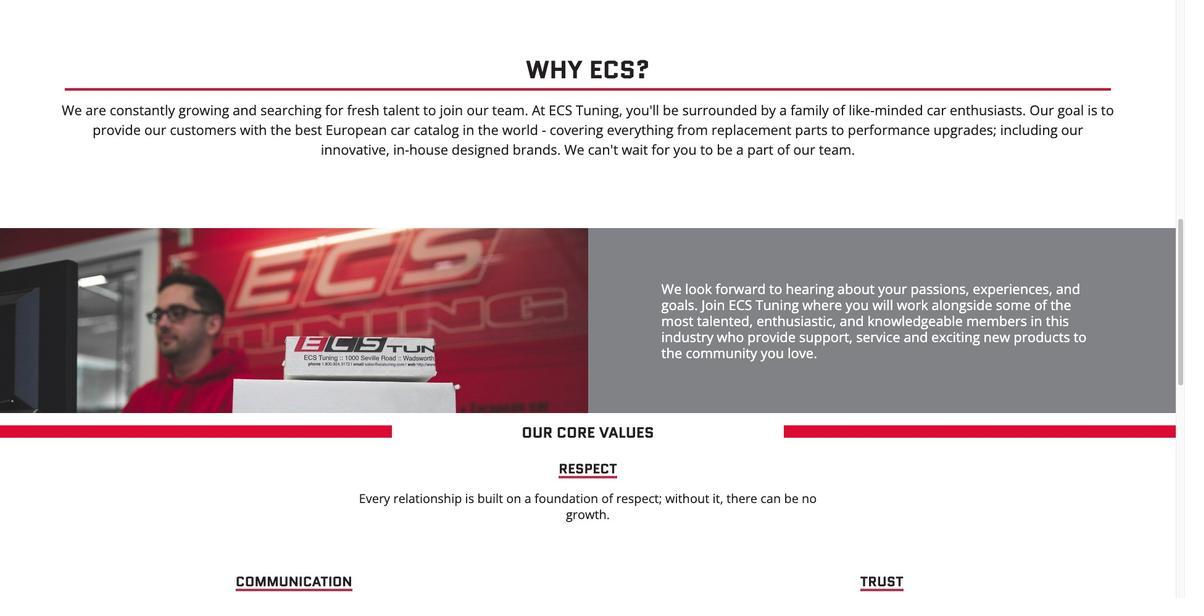 Task type: describe. For each thing, give the bounding box(es) containing it.
love.
[[788, 344, 817, 362]]

will
[[873, 296, 894, 314]]

where
[[803, 296, 842, 314]]

is inside we are constantly growing and searching for fresh talent to join our           team. at ecs tuning, you'll be surrounded by a family of like-minded           car enthusiasts. our goal is to provide our customers with the best           european car catalog in the world - covering everything from           replacement parts to performance upgrades; including our innovative,           in-house designed brands. we can't wait for you to be a part of our           team.
[[1088, 100, 1098, 119]]

built
[[477, 491, 503, 508]]

can
[[761, 491, 781, 508]]

to down from at the top
[[700, 140, 713, 158]]

from
[[677, 120, 708, 139]]

house
[[409, 140, 448, 158]]

you'll
[[626, 100, 659, 119]]

0 vertical spatial team.
[[492, 100, 528, 119]]

your
[[878, 280, 907, 298]]

relationship
[[393, 491, 462, 508]]

including
[[1001, 120, 1058, 139]]

ecs inside we are constantly growing and searching for fresh talent to join our           team. at ecs tuning, you'll be surrounded by a family of like-minded           car enthusiasts. our goal is to provide our customers with the best           european car catalog in the world - covering everything from           replacement parts to performance upgrades; including our innovative,           in-house designed brands. we can't wait for you to be a part of our           team.
[[549, 100, 572, 119]]

part
[[747, 140, 774, 158]]

surrounded
[[682, 100, 757, 119]]

tuning
[[756, 296, 799, 314]]

brands.
[[513, 140, 561, 158]]

join
[[702, 296, 725, 314]]

replacement
[[712, 120, 792, 139]]

provide inside we are constantly growing and searching for fresh talent to join our           team. at ecs tuning, you'll be surrounded by a family of like-minded           car enthusiasts. our goal is to provide our customers with the best           european car catalog in the world - covering everything from           replacement parts to performance upgrades; including our innovative,           in-house designed brands. we can't wait for you to be a part of our           team.
[[93, 120, 141, 139]]

0 vertical spatial car
[[927, 100, 947, 119]]

look
[[685, 280, 712, 298]]

who
[[717, 328, 744, 346]]

of inside every relationship is built on a foundation of respect; without it,             there can be no growth.
[[602, 491, 613, 508]]

we for we look forward to hearing about your passions, experiences, and goals. join ecs tuning where you will work alongside some of the most talented, enthusiastic, and knowledgeable members in this industry who provide support, service and exciting new products to the community you love.
[[662, 280, 682, 298]]

no
[[802, 491, 817, 508]]

why
[[526, 52, 583, 87]]

covering
[[550, 120, 604, 139]]

hearing
[[786, 280, 834, 298]]

most
[[662, 312, 694, 330]]

growing
[[179, 100, 229, 119]]

without
[[666, 491, 710, 508]]

-
[[542, 120, 546, 139]]

the down most
[[662, 344, 682, 362]]

tuning,
[[576, 100, 623, 119]]

it,
[[713, 491, 724, 508]]

goals.
[[662, 296, 698, 314]]

is inside every relationship is built on a foundation of respect; without it,             there can be no growth.
[[465, 491, 474, 508]]

to left "hearing"
[[769, 280, 782, 298]]

best
[[295, 120, 322, 139]]

everything
[[607, 120, 674, 139]]

exciting
[[932, 328, 980, 346]]

passions,
[[911, 280, 970, 298]]

world
[[502, 120, 538, 139]]

growth.
[[566, 507, 610, 524]]

enthusiastic,
[[757, 312, 836, 330]]

a inside every relationship is built on a foundation of respect; without it,             there can be no growth.
[[525, 491, 532, 508]]

minded
[[875, 100, 923, 119]]

european
[[326, 120, 387, 139]]

to right this
[[1074, 328, 1087, 346]]

1 vertical spatial you
[[846, 296, 869, 314]]

we look forward to hearing about your passions, experiences, and goals. join ecs tuning where you will work alongside some of the most talented, enthusiastic, and knowledgeable members in this industry who provide support, service and exciting new products to the community you love.
[[662, 280, 1087, 362]]

2 vertical spatial you
[[761, 344, 784, 362]]

about
[[838, 280, 875, 298]]

provide inside we look forward to hearing about your passions, experiences, and goals. join ecs tuning where you will work alongside some of the most talented, enthusiastic, and knowledgeable members in this industry who provide support, service and exciting new products to the community you love.
[[748, 328, 796, 346]]

0 horizontal spatial be
[[663, 100, 679, 119]]

fresh
[[347, 100, 380, 119]]

there
[[727, 491, 758, 508]]

the up products
[[1051, 296, 1072, 314]]

some
[[996, 296, 1031, 314]]

to right parts
[[831, 120, 844, 139]]

by
[[761, 100, 776, 119]]

every relationship is built on a foundation of respect; without it,             there can be no growth.
[[359, 491, 817, 524]]

designed
[[452, 140, 509, 158]]

catalog
[[414, 120, 459, 139]]

our down parts
[[794, 140, 816, 158]]

and down about
[[840, 312, 864, 330]]

at
[[532, 100, 545, 119]]

knowledgeable
[[868, 312, 963, 330]]

work
[[897, 296, 928, 314]]



Task type: vqa. For each thing, say whether or not it's contained in the screenshot.
first as from left
no



Task type: locate. For each thing, give the bounding box(es) containing it.
0 vertical spatial ecs
[[549, 100, 572, 119]]

we
[[62, 100, 82, 119], [564, 140, 585, 158], [662, 280, 682, 298]]

2 horizontal spatial you
[[846, 296, 869, 314]]

1 vertical spatial car
[[391, 120, 410, 139]]

team. down parts
[[819, 140, 855, 158]]

of left like- in the right of the page
[[833, 100, 845, 119]]

0 horizontal spatial provide
[[93, 120, 141, 139]]

parts
[[795, 120, 828, 139]]

is right "goal"
[[1088, 100, 1098, 119]]

goal
[[1058, 100, 1084, 119]]

for left fresh
[[325, 100, 344, 119]]

0 vertical spatial provide
[[93, 120, 141, 139]]

2 horizontal spatial a
[[780, 100, 787, 119]]

we inside we look forward to hearing about your passions, experiences, and goals. join ecs tuning where you will work alongside some of the most talented, enthusiastic, and knowledgeable members in this industry who provide support, service and exciting new products to the community you love.
[[662, 280, 682, 298]]

our left core
[[522, 422, 553, 444]]

2 vertical spatial a
[[525, 491, 532, 508]]

provide down are
[[93, 120, 141, 139]]

ecs
[[549, 100, 572, 119], [729, 296, 752, 314]]

1 vertical spatial we
[[564, 140, 585, 158]]

in-
[[393, 140, 409, 158]]

our down "goal"
[[1062, 120, 1084, 139]]

1 vertical spatial for
[[652, 140, 670, 158]]

ecs right at
[[549, 100, 572, 119]]

join
[[440, 100, 463, 119]]

0 horizontal spatial car
[[391, 120, 410, 139]]

we for we are constantly growing and searching for fresh talent to join our           team. at ecs tuning, you'll be surrounded by a family of like-minded           car enthusiasts. our goal is to provide our customers with the best           european car catalog in the world - covering everything from           replacement parts to performance upgrades; including our innovative,           in-house designed brands. we can't wait for you to be a part of our           team.
[[62, 100, 82, 119]]

team.
[[492, 100, 528, 119], [819, 140, 855, 158]]

this
[[1046, 312, 1069, 330]]

our
[[1030, 100, 1054, 119]]

are
[[85, 100, 106, 119]]

you left will
[[846, 296, 869, 314]]

team. up the world
[[492, 100, 528, 119]]

of right "some"
[[1035, 296, 1047, 314]]

for
[[325, 100, 344, 119], [652, 140, 670, 158]]

1 horizontal spatial ecs
[[729, 296, 752, 314]]

0 vertical spatial in
[[463, 120, 475, 139]]

is
[[1088, 100, 1098, 119], [465, 491, 474, 508]]

we left are
[[62, 100, 82, 119]]

community
[[686, 344, 757, 362]]

we down covering
[[564, 140, 585, 158]]

searching
[[261, 100, 322, 119]]

be left no
[[784, 491, 799, 508]]

to right "goal"
[[1101, 100, 1114, 119]]

wait
[[622, 140, 648, 158]]

experiences,
[[973, 280, 1053, 298]]

1 vertical spatial in
[[1031, 312, 1043, 330]]

in up designed
[[463, 120, 475, 139]]

be right you'll
[[663, 100, 679, 119]]

industry
[[662, 328, 714, 346]]

in left this
[[1031, 312, 1043, 330]]

and down work
[[904, 328, 928, 346]]

our right join at the left top of page
[[467, 100, 489, 119]]

products
[[1014, 328, 1070, 346]]

the up designed
[[478, 120, 499, 139]]

1 horizontal spatial is
[[1088, 100, 1098, 119]]

the
[[271, 120, 291, 139], [478, 120, 499, 139], [1051, 296, 1072, 314], [662, 344, 682, 362]]

a right 'on'
[[525, 491, 532, 508]]

of right part
[[777, 140, 790, 158]]

is left the built
[[465, 491, 474, 508]]

our
[[467, 100, 489, 119], [144, 120, 166, 139], [1062, 120, 1084, 139], [794, 140, 816, 158], [522, 422, 553, 444]]

0 horizontal spatial in
[[463, 120, 475, 139]]

0 horizontal spatial a
[[525, 491, 532, 508]]

provide down 'tuning'
[[748, 328, 796, 346]]

2 vertical spatial we
[[662, 280, 682, 298]]

0 vertical spatial we
[[62, 100, 82, 119]]

we are constantly growing and searching for fresh talent to join our           team. at ecs tuning, you'll be surrounded by a family of like-minded           car enthusiasts. our goal is to provide our customers with the best           european car catalog in the world - covering everything from           replacement parts to performance upgrades; including our innovative,           in-house designed brands. we can't wait for you to be a part of our           team.
[[62, 100, 1114, 158]]

car
[[927, 100, 947, 119], [391, 120, 410, 139]]

0 vertical spatial a
[[780, 100, 787, 119]]

enthusiasts.
[[950, 100, 1026, 119]]

every
[[359, 491, 390, 508]]

our core values
[[522, 422, 654, 444]]

0 vertical spatial be
[[663, 100, 679, 119]]

support,
[[799, 328, 853, 346]]

2 horizontal spatial we
[[662, 280, 682, 298]]

0 horizontal spatial you
[[674, 140, 697, 158]]

respect;
[[616, 491, 662, 508]]

and up with
[[233, 100, 257, 119]]

and inside we are constantly growing and searching for fresh talent to join our           team. at ecs tuning, you'll be surrounded by a family of like-minded           car enthusiasts. our goal is to provide our customers with the best           european car catalog in the world - covering everything from           replacement parts to performance upgrades; including our innovative,           in-house designed brands. we can't wait for you to be a part of our           team.
[[233, 100, 257, 119]]

1 horizontal spatial in
[[1031, 312, 1043, 330]]

communication
[[236, 573, 352, 592]]

we left look
[[662, 280, 682, 298]]

1 horizontal spatial we
[[564, 140, 585, 158]]

a right by
[[780, 100, 787, 119]]

in inside we look forward to hearing about your passions, experiences, and goals. join ecs tuning where you will work alongside some of the most talented, enthusiastic, and knowledgeable members in this industry who provide support, service and exciting new products to the community you love.
[[1031, 312, 1043, 330]]

ecs inside we look forward to hearing about your passions, experiences, and goals. join ecs tuning where you will work alongside some of the most talented, enthusiastic, and knowledgeable members in this industry who provide support, service and exciting new products to the community you love.
[[729, 296, 752, 314]]

talent
[[383, 100, 420, 119]]

innovative,
[[321, 140, 390, 158]]

ecs right 'join'
[[729, 296, 752, 314]]

1 horizontal spatial for
[[652, 140, 670, 158]]

our down constantly
[[144, 120, 166, 139]]

foundation
[[535, 491, 598, 508]]

2 vertical spatial be
[[784, 491, 799, 508]]

1 horizontal spatial car
[[927, 100, 947, 119]]

1 horizontal spatial you
[[761, 344, 784, 362]]

you down from at the top
[[674, 140, 697, 158]]

0 horizontal spatial is
[[465, 491, 474, 508]]

provide
[[93, 120, 141, 139], [748, 328, 796, 346]]

why ecs?
[[526, 52, 650, 87]]

0 horizontal spatial we
[[62, 100, 82, 119]]

a left part
[[736, 140, 744, 158]]

customers
[[170, 120, 236, 139]]

0 vertical spatial is
[[1088, 100, 1098, 119]]

2 horizontal spatial be
[[784, 491, 799, 508]]

alongside
[[932, 296, 993, 314]]

1 vertical spatial be
[[717, 140, 733, 158]]

talented,
[[697, 312, 753, 330]]

be down "replacement"
[[717, 140, 733, 158]]

1 horizontal spatial be
[[717, 140, 733, 158]]

core
[[557, 422, 595, 444]]

constantly
[[110, 100, 175, 119]]

and up this
[[1056, 280, 1081, 298]]

0 horizontal spatial team.
[[492, 100, 528, 119]]

members
[[967, 312, 1027, 330]]

like-
[[849, 100, 875, 119]]

the down searching
[[271, 120, 291, 139]]

you
[[674, 140, 697, 158], [846, 296, 869, 314], [761, 344, 784, 362]]

be inside every relationship is built on a foundation of respect; without it,             there can be no growth.
[[784, 491, 799, 508]]

on
[[506, 491, 521, 508]]

trust
[[861, 573, 904, 592]]

can't
[[588, 140, 618, 158]]

1 vertical spatial team.
[[819, 140, 855, 158]]

you left love.
[[761, 344, 784, 362]]

family
[[791, 100, 829, 119]]

performance
[[848, 120, 930, 139]]

1 horizontal spatial team.
[[819, 140, 855, 158]]

forward
[[716, 280, 766, 298]]

ecs?
[[589, 52, 650, 87]]

in
[[463, 120, 475, 139], [1031, 312, 1043, 330]]

to up catalog
[[423, 100, 436, 119]]

service
[[856, 328, 900, 346]]

1 horizontal spatial a
[[736, 140, 744, 158]]

of left respect;
[[602, 491, 613, 508]]

of inside we look forward to hearing about your passions, experiences, and goals. join ecs tuning where you will work alongside some of the most talented, enthusiastic, and knowledgeable members in this industry who provide support, service and exciting new products to the community you love.
[[1035, 296, 1047, 314]]

0 vertical spatial for
[[325, 100, 344, 119]]

to
[[423, 100, 436, 119], [1101, 100, 1114, 119], [831, 120, 844, 139], [700, 140, 713, 158], [769, 280, 782, 298], [1074, 328, 1087, 346]]

values
[[599, 422, 654, 444]]

for right wait
[[652, 140, 670, 158]]

car up upgrades;
[[927, 100, 947, 119]]

in inside we are constantly growing and searching for fresh talent to join our           team. at ecs tuning, you'll be surrounded by a family of like-minded           car enthusiasts. our goal is to provide our customers with the best           european car catalog in the world - covering everything from           replacement parts to performance upgrades; including our innovative,           in-house designed brands. we can't wait for you to be a part of our           team.
[[463, 120, 475, 139]]

0 horizontal spatial ecs
[[549, 100, 572, 119]]

you inside we are constantly growing and searching for fresh talent to join our           team. at ecs tuning, you'll be surrounded by a family of like-minded           car enthusiasts. our goal is to provide our customers with the best           european car catalog in the world - covering everything from           replacement parts to performance upgrades; including our innovative,           in-house designed brands. we can't wait for you to be a part of our           team.
[[674, 140, 697, 158]]

0 vertical spatial you
[[674, 140, 697, 158]]

1 vertical spatial is
[[465, 491, 474, 508]]

upgrades;
[[934, 120, 997, 139]]

with
[[240, 120, 267, 139]]

new
[[984, 328, 1010, 346]]

1 vertical spatial provide
[[748, 328, 796, 346]]

0 horizontal spatial for
[[325, 100, 344, 119]]

1 horizontal spatial provide
[[748, 328, 796, 346]]

1 vertical spatial a
[[736, 140, 744, 158]]

respect
[[559, 460, 617, 479]]

of
[[833, 100, 845, 119], [777, 140, 790, 158], [1035, 296, 1047, 314], [602, 491, 613, 508]]

car up in-
[[391, 120, 410, 139]]

1 vertical spatial ecs
[[729, 296, 752, 314]]



